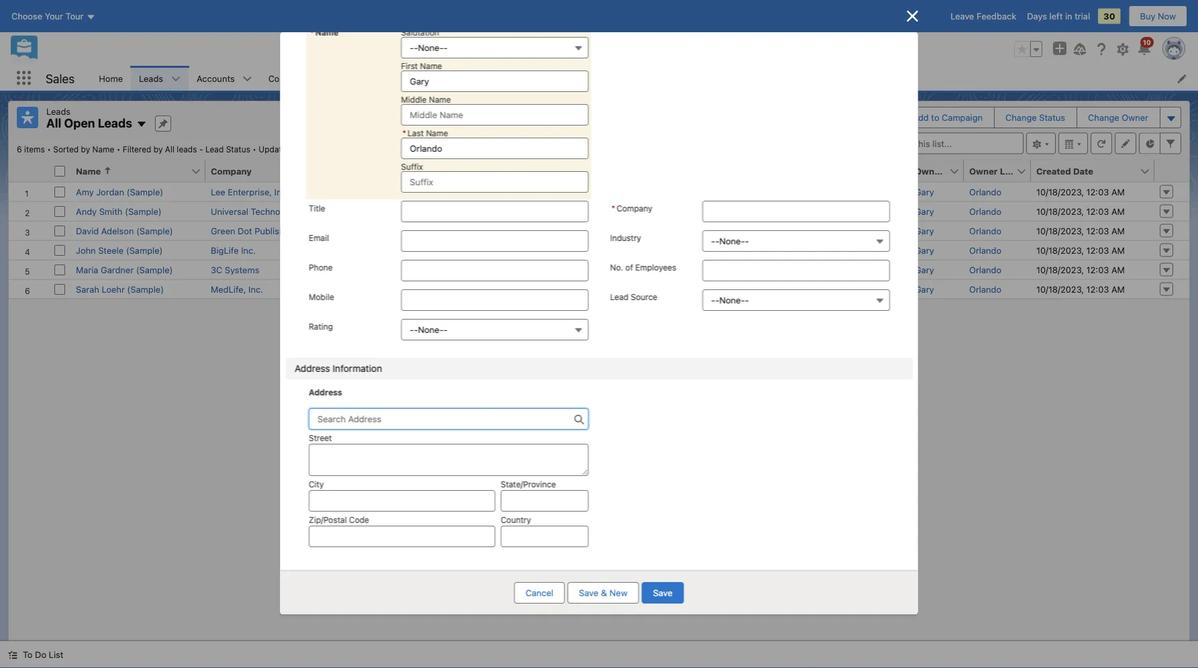 Task type: locate. For each thing, give the bounding box(es) containing it.
gary for california
[[915, 226, 935, 236]]

4 gary link from the top
[[915, 245, 935, 255]]

1 vertical spatial status
[[226, 145, 250, 154]]

leads right the leads image
[[46, 106, 71, 116]]

none- for salutation --none--
[[418, 43, 443, 53]]

* up suffix
[[402, 128, 406, 138]]

change status button
[[995, 107, 1077, 128]]

1 change from the left
[[1006, 112, 1037, 123]]

all left "open"
[[46, 116, 61, 130]]

middle name
[[401, 95, 451, 104]]

click to dial disabled image down no. of employees on the right of page
[[604, 284, 687, 294]]

john steele (sample) link
[[76, 245, 163, 255]]

sarah loehr (sample)
[[76, 284, 164, 294]]

2 horizontal spatial *
[[611, 203, 615, 213]]

1 vertical spatial info@salesforce.com link
[[722, 245, 807, 255]]

enterprise,
[[228, 187, 272, 197]]

0 vertical spatial inc.
[[241, 245, 256, 255]]

1 vertical spatial new
[[610, 588, 628, 598]]

0 vertical spatial info@salesforce.com
[[722, 226, 807, 236]]

(sample) down maria gardner (sample) on the top left
[[127, 284, 164, 294]]

10/18/2023, 12:03 am for new york
[[1037, 284, 1125, 294]]

click to dial disabled image up source on the top right of page
[[604, 265, 687, 275]]

all left leads
[[165, 145, 175, 154]]

item number element
[[9, 160, 49, 182]]

0 vertical spatial last
[[407, 128, 424, 138]]

5 am from the top
[[1112, 265, 1125, 275]]

gary for georgia
[[915, 187, 935, 197]]

inc. down systems
[[248, 284, 263, 294]]

1 gary link from the top
[[915, 187, 935, 197]]

6 12:03 from the top
[[1087, 284, 1110, 294]]

10/18/2023, for california
[[1037, 226, 1085, 236]]

status up "company" button
[[226, 145, 250, 154]]

2 orlando link from the top
[[970, 206, 1002, 216]]

1 horizontal spatial change
[[1089, 112, 1120, 123]]

0 vertical spatial information
[[377, 226, 423, 236]]

amy jordan (sample)
[[76, 187, 163, 197]]

* for * last name
[[402, 128, 406, 138]]

new right &
[[610, 588, 628, 598]]

company element
[[205, 160, 334, 182]]

2 orlando from the top
[[970, 206, 1002, 216]]

universal technologies link
[[211, 206, 305, 216]]

now
[[1158, 11, 1177, 21]]

list
[[91, 66, 1199, 91]]

1 vertical spatial address
[[309, 387, 342, 397]]

leads image
[[17, 107, 38, 128]]

lead source --none--
[[610, 292, 749, 305]]

0 horizontal spatial save
[[579, 588, 599, 598]]

(sample) up david adelson (sample)
[[125, 206, 162, 216]]

state/province button
[[502, 160, 584, 182]]

none- inside salutation --none--
[[418, 43, 443, 53]]

1 horizontal spatial owner
[[1122, 112, 1149, 123]]

all open leads|leads|list view element
[[8, 101, 1191, 641]]

3 12:03 from the top
[[1087, 226, 1110, 236]]

0 vertical spatial status
[[1040, 112, 1066, 123]]

10/18/2023, for new york
[[1037, 284, 1085, 294]]

working for connecticut
[[841, 245, 875, 255]]

0 vertical spatial company
[[211, 166, 252, 176]]

Zip/Postal Code text field
[[309, 526, 495, 547]]

biglife inc.
[[211, 245, 256, 255]]

0 horizontal spatial company
[[211, 166, 252, 176]]

1 vertical spatial inc.
[[248, 284, 263, 294]]

1 horizontal spatial •
[[117, 145, 120, 154]]

State/Province text field
[[501, 490, 589, 512]]

1 vertical spatial company
[[617, 203, 652, 213]]

6 10/18/2023, from the top
[[1037, 284, 1085, 294]]

5 12:03 from the top
[[1087, 265, 1110, 275]]

gary link for california
[[915, 226, 935, 236]]

orlando
[[970, 187, 1002, 197], [970, 206, 1002, 216], [970, 226, 1002, 236], [970, 245, 1002, 255], [970, 265, 1002, 275], [970, 284, 1002, 294]]

0 vertical spatial lead
[[205, 145, 224, 154]]

leads inside leads link
[[139, 73, 163, 83]]

3 info@salesforce.com from the top
[[722, 284, 807, 294]]

salutation
[[401, 28, 439, 37]]

change for change status
[[1006, 112, 1037, 123]]

status inside button
[[1040, 112, 1066, 123]]

lead right leads
[[205, 145, 224, 154]]

last down middle
[[407, 128, 424, 138]]

0 vertical spatial state/province
[[508, 166, 572, 176]]

created date button
[[1031, 160, 1140, 182]]

information inside all open leads grid
[[377, 226, 423, 236]]

lead status image
[[902, 160, 918, 182]]

• left updated on the left of page
[[253, 145, 257, 154]]

am for georgia
[[1112, 187, 1125, 197]]

2 10/18/2023, from the top
[[1037, 206, 1085, 216]]

click to dial disabled image down "* company"
[[604, 226, 687, 236]]

1 10/18/2023, 12:03 am from the top
[[1037, 187, 1125, 197]]

1 horizontal spatial save
[[653, 588, 673, 598]]

3 am from the top
[[1112, 226, 1125, 236]]

4 10/18/2023, 12:03 am from the top
[[1037, 245, 1125, 255]]

select list display image
[[1059, 133, 1089, 154]]

6 orlando from the top
[[970, 284, 1002, 294]]

1 vertical spatial info@salesforce.com
[[722, 245, 807, 255]]

4 12:03 from the top
[[1087, 245, 1110, 255]]

3 gary from the top
[[915, 226, 935, 236]]

owner up 'created date' element
[[1122, 112, 1149, 123]]

all open leads grid
[[9, 160, 1190, 299]]

cancel
[[526, 588, 554, 598]]

0 vertical spatial info@salesforce.com link
[[722, 226, 807, 236]]

1 by from the left
[[81, 145, 90, 154]]

leads
[[177, 145, 197, 154]]

vp purchasing
[[340, 187, 399, 197]]

gary for connecticut
[[915, 245, 935, 255]]

3 click to dial disabled image from the top
[[604, 265, 687, 275]]

rating --none--
[[309, 322, 447, 335]]

owner down search all open leads list view. search box
[[970, 166, 998, 176]]

company up industry
[[617, 203, 652, 213]]

1 vertical spatial state/province
[[501, 479, 556, 489]]

add
[[913, 112, 929, 123]]

0 horizontal spatial by
[[81, 145, 90, 154]]

* up contacts link
[[310, 28, 314, 37]]

state/province element
[[502, 160, 606, 182]]

code
[[349, 515, 369, 524]]

3 10/18/2023, 12:03 am from the top
[[1037, 226, 1125, 236]]

1 am from the top
[[1112, 187, 1125, 197]]

left
[[1050, 11, 1063, 21]]

Lead Source button
[[703, 289, 890, 311]]

&
[[601, 588, 607, 598]]

6 gary link from the top
[[915, 284, 935, 294]]

2 vertical spatial info@salesforce.com link
[[722, 284, 807, 294]]

save inside save & new button
[[579, 588, 599, 598]]

change
[[1006, 112, 1037, 123], [1089, 112, 1120, 123]]

state/province
[[508, 166, 572, 176], [501, 479, 556, 489]]

do
[[35, 650, 46, 660]]

to
[[23, 650, 33, 660]]

address down "rating"
[[294, 363, 330, 374]]

Suffix text field
[[401, 171, 589, 193]]

1 vertical spatial last
[[1000, 166, 1019, 176]]

1 vertical spatial lead
[[610, 292, 628, 302]]

info@salesforce.com for connecticut
[[722, 245, 807, 255]]

save right &
[[653, 588, 673, 598]]

1 horizontal spatial all
[[165, 145, 175, 154]]

working for california
[[841, 226, 875, 236]]

by
[[81, 145, 90, 154], [154, 145, 163, 154]]

date
[[1074, 166, 1094, 176]]

5 10/18/2023, from the top
[[1037, 265, 1085, 275]]

lead left source on the top right of page
[[610, 292, 628, 302]]

1 horizontal spatial by
[[154, 145, 163, 154]]

systems
[[225, 265, 259, 275]]

information down the rating --none--
[[332, 363, 382, 374]]

zip/postal code
[[309, 515, 369, 524]]

company
[[211, 166, 252, 176], [617, 203, 652, 213]]

(sample) for sarah loehr (sample)
[[127, 284, 164, 294]]

orlando link for georgia
[[970, 187, 1002, 197]]

click to dial disabled image for medlife, inc.
[[604, 284, 687, 294]]

change up 'created date' element
[[1089, 112, 1120, 123]]

1 save from the left
[[579, 588, 599, 598]]

0 horizontal spatial lead
[[205, 145, 224, 154]]

first
[[401, 61, 418, 71]]

by right filtered
[[154, 145, 163, 154]]

by right sorted
[[81, 145, 90, 154]]

created date element
[[1031, 160, 1163, 182]]

city
[[309, 479, 324, 489]]

orlando for new york
[[970, 284, 1002, 294]]

4 gary from the top
[[915, 245, 935, 255]]

dot
[[238, 226, 252, 236]]

10/18/2023,
[[1037, 187, 1085, 197], [1037, 206, 1085, 216], [1037, 226, 1085, 236], [1037, 245, 1085, 255], [1037, 265, 1085, 275], [1037, 284, 1085, 294]]

•
[[47, 145, 51, 154], [117, 145, 120, 154], [253, 145, 257, 154]]

* last name
[[402, 128, 448, 138]]

biglife
[[211, 245, 239, 255]]

2 working from the top
[[841, 245, 875, 255]]

information for address
[[332, 363, 382, 374]]

none-
[[418, 43, 443, 53], [719, 236, 745, 246], [719, 295, 745, 305], [418, 325, 443, 335]]

6 orlando link from the top
[[970, 284, 1002, 294]]

4 10/18/2023, from the top
[[1037, 245, 1085, 255]]

none- inside industry --none--
[[719, 236, 745, 246]]

2 vertical spatial info@salesforce.com
[[722, 284, 807, 294]]

4 am from the top
[[1112, 245, 1125, 255]]

forecasts link
[[490, 66, 546, 91]]

0 vertical spatial *
[[310, 28, 314, 37]]

2 info@salesforce.com link from the top
[[722, 245, 807, 255]]

2 vertical spatial *
[[611, 203, 615, 213]]

inverse image
[[905, 8, 921, 24]]

Search Address text field
[[309, 408, 589, 430]]

minutes
[[305, 145, 335, 154]]

source
[[631, 292, 657, 302]]

updated
[[259, 145, 291, 154]]

(sample) down david adelson (sample) link
[[126, 245, 163, 255]]

* up industry
[[611, 203, 615, 213]]

1 vertical spatial working
[[841, 245, 875, 255]]

Email text field
[[401, 230, 589, 252]]

0 horizontal spatial owner
[[970, 166, 998, 176]]

leads
[[139, 73, 163, 83], [46, 106, 71, 116], [98, 116, 132, 130]]

last
[[407, 128, 424, 138], [1000, 166, 1019, 176]]

2 info@salesforce.com from the top
[[722, 245, 807, 255]]

action element
[[1155, 160, 1190, 182]]

info@salesforce.com for new york
[[722, 284, 807, 294]]

contacts
[[268, 73, 305, 83]]

last left created
[[1000, 166, 1019, 176]]

phone
[[309, 263, 333, 272]]

leads list item
[[131, 66, 189, 91]]

georgia
[[508, 187, 539, 197]]

new inside button
[[610, 588, 628, 598]]

2 • from the left
[[117, 145, 120, 154]]

change inside change owner button
[[1089, 112, 1120, 123]]

info@salesforce.com link for connecticut
[[722, 245, 807, 255]]

amy jordan (sample) link
[[76, 187, 163, 197]]

1 info@salesforce.com from the top
[[722, 226, 807, 236]]

6 am from the top
[[1112, 284, 1125, 294]]

state/province up georgia
[[508, 166, 572, 176]]

* for * company
[[611, 203, 615, 213]]

employees
[[635, 263, 676, 272]]

2 click to dial disabled image from the top
[[604, 226, 687, 236]]

new left york
[[508, 284, 526, 294]]

1 12:03 from the top
[[1087, 187, 1110, 197]]

loehr
[[102, 284, 125, 294]]

2 save from the left
[[653, 588, 673, 598]]

2 horizontal spatial •
[[253, 145, 257, 154]]

none- inside the rating --none--
[[418, 325, 443, 335]]

3 orlando from the top
[[970, 226, 1002, 236]]

save for save & new
[[579, 588, 599, 598]]

state/province up 'state/province' text field
[[501, 479, 556, 489]]

address down address information
[[309, 387, 342, 397]]

6 gary from the top
[[915, 284, 935, 294]]

• right items
[[47, 145, 51, 154]]

1 horizontal spatial *
[[402, 128, 406, 138]]

1 gary from the top
[[915, 187, 935, 197]]

10/18/2023, for connecticut
[[1037, 245, 1085, 255]]

2 am from the top
[[1112, 206, 1125, 216]]

(sample) down name element
[[127, 187, 163, 197]]

save inside save button
[[653, 588, 673, 598]]

4 orlando from the top
[[970, 245, 1002, 255]]

1 working from the top
[[841, 226, 875, 236]]

rating
[[309, 322, 333, 331]]

• left filtered
[[117, 145, 120, 154]]

6 10/18/2023, 12:03 am from the top
[[1037, 284, 1125, 294]]

First Name text field
[[401, 71, 589, 92]]

(sample) for maria gardner (sample)
[[136, 265, 173, 275]]

click to dial disabled image
[[604, 206, 687, 216], [604, 226, 687, 236], [604, 265, 687, 275], [604, 284, 687, 294]]

0 vertical spatial all
[[46, 116, 61, 130]]

first name
[[401, 61, 442, 71]]

1 info@salesforce.com link from the top
[[722, 226, 807, 236]]

1 horizontal spatial status
[[1040, 112, 1066, 123]]

3 orlando link from the top
[[970, 226, 1002, 236]]

change for change owner
[[1089, 112, 1120, 123]]

action image
[[1155, 160, 1190, 182]]

12:03
[[1087, 187, 1110, 197], [1087, 206, 1110, 216], [1087, 226, 1110, 236], [1087, 245, 1110, 255], [1087, 265, 1110, 275], [1087, 284, 1110, 294]]

info@salesforce.com link for new york
[[722, 284, 807, 294]]

change up list view controls "icon"
[[1006, 112, 1037, 123]]

6 items • sorted by name • filtered by all leads - lead status • updated 15 minutes ago
[[17, 145, 351, 154]]

save & new button
[[568, 582, 639, 604]]

all open leads status
[[17, 145, 259, 154]]

york
[[528, 284, 546, 294]]

5 gary link from the top
[[915, 265, 935, 275]]

company inside button
[[211, 166, 252, 176]]

0 vertical spatial new
[[508, 284, 526, 294]]

last inside button
[[1000, 166, 1019, 176]]

12:03 for new york
[[1087, 284, 1110, 294]]

1 vertical spatial information
[[332, 363, 382, 374]]

(sample) right the adelson
[[136, 226, 173, 236]]

save left &
[[579, 588, 599, 598]]

None search field
[[863, 133, 1024, 154]]

0 horizontal spatial status
[[226, 145, 250, 154]]

sales
[[46, 71, 75, 85]]

leads up filtered
[[98, 116, 132, 130]]

4 click to dial disabled image from the top
[[604, 284, 687, 294]]

10/18/2023, 12:03 am for california
[[1037, 226, 1125, 236]]

1 click to dial disabled image from the top
[[604, 206, 687, 216]]

None text field
[[703, 201, 890, 222]]

click to dial disabled image up industry
[[604, 206, 687, 216]]

home
[[99, 73, 123, 83]]

1 vertical spatial all
[[165, 145, 175, 154]]

2 horizontal spatial leads
[[139, 73, 163, 83]]

1 horizontal spatial company
[[617, 203, 652, 213]]

5 10/18/2023, 12:03 am from the top
[[1037, 265, 1125, 275]]

nurturing
[[841, 284, 880, 294]]

3 info@salesforce.com link from the top
[[722, 284, 807, 294]]

1 orlando link from the top
[[970, 187, 1002, 197]]

name
[[315, 28, 338, 37], [420, 61, 442, 71], [429, 95, 451, 104], [426, 128, 448, 138], [92, 145, 114, 154], [76, 166, 101, 176], [1021, 166, 1046, 176]]

3 10/18/2023, from the top
[[1037, 226, 1085, 236]]

cell
[[49, 160, 71, 182], [598, 182, 717, 201], [717, 182, 836, 201], [836, 182, 910, 201], [717, 201, 836, 221], [717, 260, 836, 279]]

change inside change status button
[[1006, 112, 1037, 123]]

0 horizontal spatial •
[[47, 145, 51, 154]]

2 gary link from the top
[[915, 206, 935, 216]]

leads right home link
[[139, 73, 163, 83]]

0 horizontal spatial last
[[407, 128, 424, 138]]

none- for rating --none--
[[418, 325, 443, 335]]

2 change from the left
[[1089, 112, 1120, 123]]

orlando link
[[970, 187, 1002, 197], [970, 206, 1002, 216], [970, 226, 1002, 236], [970, 245, 1002, 255], [970, 265, 1002, 275], [970, 284, 1002, 294]]

address for address information
[[294, 363, 330, 374]]

last for owner
[[1000, 166, 1019, 176]]

information
[[377, 226, 423, 236], [332, 363, 382, 374]]

click to dial disabled image for 3c systems
[[604, 265, 687, 275]]

andy
[[76, 206, 97, 216]]

0 horizontal spatial change
[[1006, 112, 1037, 123]]

address
[[294, 363, 330, 374], [309, 387, 342, 397]]

middle
[[401, 95, 427, 104]]

orlando link for new york
[[970, 284, 1002, 294]]

1 horizontal spatial lead
[[610, 292, 628, 302]]

0 horizontal spatial *
[[310, 28, 314, 37]]

No. of Employees text field
[[703, 260, 890, 281]]

inc. down dot
[[241, 245, 256, 255]]

1 orlando from the top
[[970, 187, 1002, 197]]

1 10/18/2023, from the top
[[1037, 187, 1085, 197]]

information right director,
[[377, 226, 423, 236]]

group
[[1015, 41, 1043, 57]]

1 horizontal spatial last
[[1000, 166, 1019, 176]]

0 vertical spatial owner
[[1122, 112, 1149, 123]]

1 vertical spatial *
[[402, 128, 406, 138]]

company up the lee
[[211, 166, 252, 176]]

0 vertical spatial working
[[841, 226, 875, 236]]

3 gary link from the top
[[915, 226, 935, 236]]

Rating button
[[401, 319, 589, 340]]

buy
[[1141, 11, 1156, 21]]

Mobile text field
[[401, 289, 589, 311]]

inc.
[[241, 245, 256, 255], [248, 284, 263, 294]]

status up list view controls "icon"
[[1040, 112, 1066, 123]]

owner last name button
[[964, 160, 1046, 182]]

name element
[[71, 160, 214, 182]]

0 vertical spatial address
[[294, 363, 330, 374]]

Street text field
[[309, 444, 589, 476]]

4 orlando link from the top
[[970, 245, 1002, 255]]

1 horizontal spatial leads
[[98, 116, 132, 130]]

(sample) right gardner
[[136, 265, 173, 275]]

1 horizontal spatial new
[[610, 588, 628, 598]]

forecasts
[[498, 73, 538, 83]]

1 vertical spatial owner
[[970, 166, 998, 176]]

technologies
[[251, 206, 305, 216]]

0 horizontal spatial new
[[508, 284, 526, 294]]

10/18/2023, 12:03 am
[[1037, 187, 1125, 197], [1037, 206, 1125, 216], [1037, 226, 1125, 236], [1037, 245, 1125, 255], [1037, 265, 1125, 275], [1037, 284, 1125, 294]]

orlando link for connecticut
[[970, 245, 1002, 255]]



Task type: describe. For each thing, give the bounding box(es) containing it.
(sample) for amy jordan (sample)
[[127, 187, 163, 197]]

change owner
[[1089, 112, 1149, 123]]

2 gary from the top
[[915, 206, 935, 216]]

orlando for connecticut
[[970, 245, 1002, 255]]

maria gardner (sample)
[[76, 265, 173, 275]]

owner inside all open leads grid
[[970, 166, 998, 176]]

3 • from the left
[[253, 145, 257, 154]]

owner last name element
[[964, 160, 1046, 182]]

am for new york
[[1112, 284, 1125, 294]]

gary for new york
[[915, 284, 935, 294]]

jordan
[[96, 187, 124, 197]]

add to campaign button
[[902, 107, 994, 128]]

home link
[[91, 66, 131, 91]]

no. of employees
[[610, 263, 676, 272]]

gardner
[[101, 265, 134, 275]]

Country text field
[[501, 526, 589, 547]]

inc. for biglife inc.
[[241, 245, 256, 255]]

suffix
[[401, 162, 423, 171]]

Last Name text field
[[401, 138, 589, 159]]

2 10/18/2023, 12:03 am from the top
[[1037, 206, 1125, 216]]

state/province inside button
[[508, 166, 572, 176]]

15
[[294, 145, 302, 154]]

in
[[1066, 11, 1073, 21]]

ago
[[337, 145, 351, 154]]

phone element
[[598, 160, 717, 182]]

john
[[76, 245, 96, 255]]

maria
[[76, 265, 98, 275]]

click to dial disabled image for green dot publishing
[[604, 226, 687, 236]]

mobile
[[309, 292, 334, 302]]

list view controls image
[[1027, 133, 1056, 154]]

2 by from the left
[[154, 145, 163, 154]]

universal technologies
[[211, 206, 305, 216]]

to do list button
[[0, 641, 71, 668]]

owner first name element
[[910, 160, 972, 182]]

City text field
[[309, 490, 495, 512]]

5 gary from the top
[[915, 265, 935, 275]]

leave feedback
[[951, 11, 1017, 21]]

open
[[64, 116, 95, 130]]

company button
[[205, 160, 320, 182]]

none search field inside all open leads|leads|list view element
[[863, 133, 1024, 154]]

3c systems
[[211, 265, 259, 275]]

country
[[501, 515, 531, 524]]

new inside all open leads grid
[[508, 284, 526, 294]]

gary link for new york
[[915, 284, 935, 294]]

green
[[211, 226, 235, 236]]

salutation --none--
[[401, 28, 447, 53]]

universal
[[211, 206, 248, 216]]

Middle Name text field
[[401, 104, 589, 126]]

accounts
[[197, 73, 235, 83]]

inc. for medlife, inc.
[[248, 284, 263, 294]]

technology
[[426, 226, 473, 236]]

biglife inc. link
[[211, 245, 256, 255]]

Phone text field
[[401, 260, 589, 281]]

publishing
[[255, 226, 297, 236]]

sarah
[[76, 284, 99, 294]]

Title text field
[[401, 201, 589, 222]]

- inside all open leads|leads|list view element
[[199, 145, 203, 154]]

zip/postal
[[309, 515, 347, 524]]

vp
[[340, 187, 351, 197]]

medlife,
[[211, 284, 246, 294]]

lead status element
[[836, 160, 918, 182]]

5 orlando from the top
[[970, 265, 1002, 275]]

medlife, inc. link
[[211, 284, 263, 294]]

created
[[1037, 166, 1072, 176]]

1 • from the left
[[47, 145, 51, 154]]

10/18/2023, 12:03 am for connecticut
[[1037, 245, 1125, 255]]

industry
[[610, 233, 641, 242]]

item number image
[[9, 160, 49, 182]]

am for california
[[1112, 226, 1125, 236]]

adelson
[[101, 226, 134, 236]]

cancel button
[[514, 582, 565, 604]]

title element
[[334, 160, 510, 182]]

feedback
[[977, 11, 1017, 21]]

inc
[[274, 187, 287, 197]]

orlando link for california
[[970, 226, 1002, 236]]

leads link
[[131, 66, 171, 91]]

(sample) for david adelson (sample)
[[136, 226, 173, 236]]

amy
[[76, 187, 94, 197]]

3c systems link
[[211, 265, 259, 275]]

no.
[[610, 263, 623, 272]]

10/18/2023, 12:03 am for georgia
[[1037, 187, 1125, 197]]

change owner button
[[1078, 107, 1160, 128]]

system
[[340, 284, 370, 294]]

address for address
[[309, 387, 342, 397]]

gary link for georgia
[[915, 187, 935, 197]]

david adelson (sample)
[[76, 226, 173, 236]]

12:03 for california
[[1087, 226, 1110, 236]]

2 12:03 from the top
[[1087, 206, 1110, 216]]

created date
[[1037, 166, 1094, 176]]

orlando for california
[[970, 226, 1002, 236]]

calendar list item
[[420, 66, 490, 91]]

to
[[932, 112, 940, 123]]

street
[[309, 433, 332, 443]]

leave feedback link
[[951, 11, 1017, 21]]

none- inside lead source --none--
[[719, 295, 745, 305]]

add to campaign
[[913, 112, 983, 123]]

maria gardner (sample) link
[[76, 265, 173, 275]]

industry --none--
[[610, 233, 749, 246]]

search...
[[470, 44, 506, 54]]

campaign
[[942, 112, 983, 123]]

address information
[[294, 363, 382, 374]]

gary link for connecticut
[[915, 245, 935, 255]]

smith
[[99, 206, 123, 216]]

information for director,
[[377, 226, 423, 236]]

5 orlando link from the top
[[970, 265, 1002, 275]]

Industry button
[[703, 230, 890, 252]]

info@salesforce.com link for california
[[722, 226, 807, 236]]

all open leads
[[46, 116, 132, 130]]

david adelson (sample) link
[[76, 226, 173, 236]]

new york
[[508, 284, 546, 294]]

10/18/2023, for georgia
[[1037, 187, 1085, 197]]

lee enterprise, inc link
[[211, 187, 287, 197]]

* company
[[611, 203, 652, 213]]

items
[[24, 145, 45, 154]]

title
[[309, 203, 325, 213]]

director,
[[340, 226, 375, 236]]

0 horizontal spatial leads
[[46, 106, 71, 116]]

david
[[76, 226, 99, 236]]

steele
[[98, 245, 124, 255]]

none- for industry --none--
[[719, 236, 745, 246]]

0 horizontal spatial all
[[46, 116, 61, 130]]

connecticut
[[508, 245, 557, 255]]

click to dial disabled image for universal technologies
[[604, 206, 687, 216]]

lead inside lead source --none--
[[610, 292, 628, 302]]

info@salesforce.com for california
[[722, 226, 807, 236]]

30
[[1104, 11, 1116, 21]]

andy smith (sample)
[[76, 206, 162, 216]]

Search All Open Leads list view. search field
[[863, 133, 1024, 154]]

contacts link
[[260, 66, 313, 91]]

green dot publishing
[[211, 226, 297, 236]]

12:03 for georgia
[[1087, 187, 1110, 197]]

save for save
[[653, 588, 673, 598]]

accounts link
[[189, 66, 243, 91]]

sorted
[[53, 145, 79, 154]]

list containing home
[[91, 66, 1199, 91]]

Salutation button
[[401, 37, 589, 58]]

(sample) for andy smith (sample)
[[125, 206, 162, 216]]

* for * name
[[310, 28, 314, 37]]

12:03 for connecticut
[[1087, 245, 1110, 255]]

of
[[625, 263, 633, 272]]

text default image
[[8, 650, 17, 660]]

am for connecticut
[[1112, 245, 1125, 255]]

days
[[1028, 11, 1048, 21]]

administrator
[[372, 284, 427, 294]]

(sample) for john steele (sample)
[[126, 245, 163, 255]]

purchasing
[[354, 187, 399, 197]]

last for *
[[407, 128, 424, 138]]

save button
[[642, 582, 684, 604]]

system administrator
[[340, 284, 427, 294]]

orlando for georgia
[[970, 187, 1002, 197]]

days left in trial
[[1028, 11, 1091, 21]]

leave
[[951, 11, 975, 21]]

lee
[[211, 187, 225, 197]]

accounts list item
[[189, 66, 260, 91]]



Task type: vqa. For each thing, say whether or not it's contained in the screenshot.
Global to the top
no



